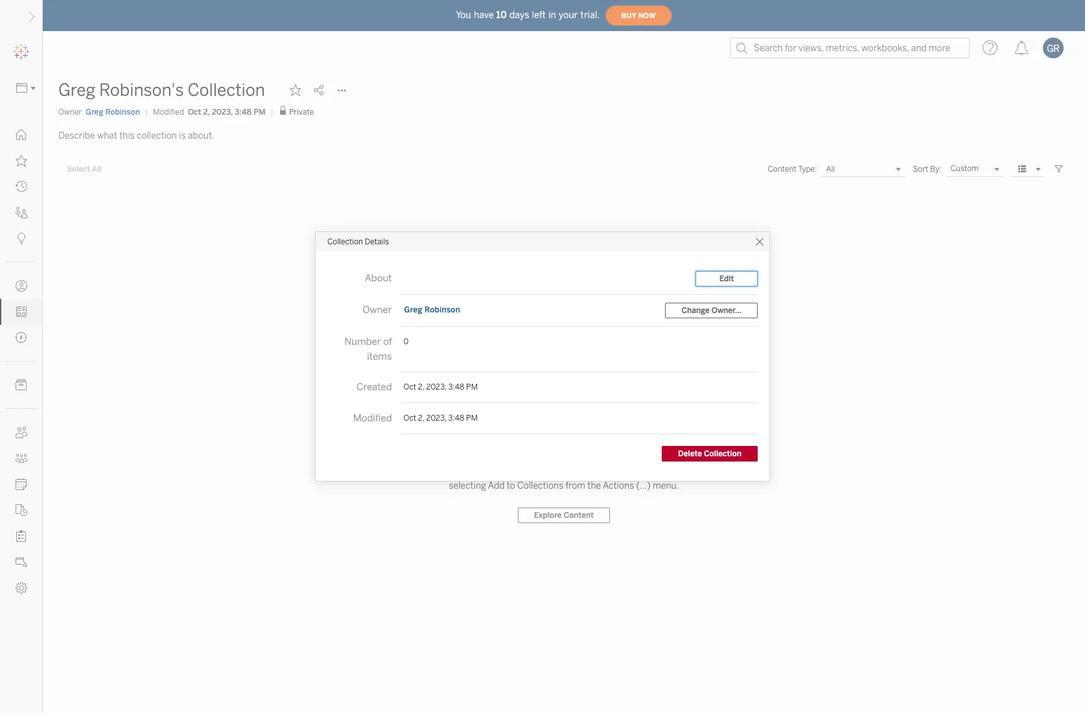 Task type: vqa. For each thing, say whether or not it's contained in the screenshot.
Owner Greg Robinson | Modified Oct 2, 2023, 3:48 PM |'s OWNER
yes



Task type: describe. For each thing, give the bounding box(es) containing it.
this inside organize content in a collection for quick access to meaningful data. add items to this collection by selecting add to collections from the actions (...) menu.
[[697, 469, 713, 480]]

change
[[682, 306, 710, 315]]

you
[[456, 9, 471, 20]]

content type:
[[768, 165, 817, 174]]

about.
[[188, 131, 214, 142]]

0
[[404, 337, 409, 346]]

1 | from the left
[[145, 107, 148, 116]]

oct for modified
[[404, 414, 416, 423]]

for
[[492, 469, 504, 480]]

greg for greg robinson
[[404, 305, 422, 314]]

delete
[[678, 449, 702, 458]]

greg robinson link for greg robinson's collection
[[86, 106, 140, 118]]

greg for greg robinson's collection
[[58, 80, 95, 100]]

1 horizontal spatial add
[[643, 469, 659, 480]]

0 horizontal spatial collection
[[137, 131, 177, 142]]

2023, for modified
[[426, 414, 446, 423]]

3:48 for created
[[448, 382, 464, 392]]

owner for owner
[[363, 304, 392, 316]]

users image
[[16, 427, 27, 438]]

0 vertical spatial 2,
[[203, 107, 210, 116]]

have
[[474, 9, 494, 20]]

greg robinson
[[404, 305, 460, 314]]

pm for modified
[[466, 414, 478, 423]]

collections image
[[16, 306, 27, 318]]

0 horizontal spatial this
[[119, 131, 135, 142]]

1 vertical spatial add
[[488, 480, 505, 491]]

owner…
[[712, 306, 742, 315]]

0 horizontal spatial to
[[507, 480, 515, 491]]

home image
[[16, 129, 27, 141]]

shared with me image
[[16, 207, 27, 218]]

data.
[[620, 469, 641, 480]]

2 horizontal spatial to
[[687, 469, 695, 480]]

number of items
[[344, 336, 392, 362]]

1 horizontal spatial in
[[548, 9, 556, 20]]

site status image
[[16, 556, 27, 568]]

oct for created
[[404, 382, 416, 392]]

left
[[532, 9, 546, 20]]

describe
[[58, 131, 95, 142]]

all
[[92, 165, 102, 174]]

oct 2, 2023, 3:48 pm for created
[[404, 382, 478, 392]]

2, for created
[[418, 382, 424, 392]]

buy now
[[621, 11, 656, 20]]

owner greg robinson | modified oct 2, 2023, 3:48 pm |
[[58, 107, 273, 116]]

recommendations image
[[16, 233, 27, 244]]

robinson inside collection details dialog
[[425, 305, 460, 314]]

organize
[[361, 469, 398, 480]]

the
[[587, 480, 601, 491]]

2 | from the left
[[271, 107, 273, 116]]

explore
[[534, 511, 562, 520]]

settings image
[[16, 582, 27, 594]]

greg robinson link for about
[[404, 305, 461, 315]]

selecting
[[449, 480, 486, 491]]

actions
[[603, 480, 634, 491]]

select
[[67, 165, 90, 174]]

0 vertical spatial 3:48
[[235, 107, 252, 116]]

2023, for created
[[426, 382, 446, 392]]

organize content in a collection for quick access to meaningful data. add items to this collection by selecting add to collections from the actions (...) menu.
[[361, 469, 767, 491]]

content inside button
[[564, 511, 594, 520]]

by:
[[930, 165, 942, 174]]

jobs image
[[16, 504, 27, 516]]

tasks image
[[16, 530, 27, 542]]

main navigation. press the up and down arrow keys to access links. element
[[0, 122, 42, 601]]

modified inside collection details dialog
[[353, 412, 392, 424]]

explore image
[[16, 332, 27, 344]]

greg robinson's collection
[[58, 80, 265, 100]]

pm for created
[[466, 382, 478, 392]]

private
[[289, 108, 314, 117]]

access
[[531, 469, 559, 480]]

now
[[638, 11, 656, 20]]

from
[[566, 480, 585, 491]]



Task type: locate. For each thing, give the bounding box(es) containing it.
in right left
[[548, 9, 556, 20]]

schedules image
[[16, 478, 27, 490]]

1 horizontal spatial modified
[[353, 412, 392, 424]]

to up 'from'
[[561, 469, 570, 480]]

2 vertical spatial 2,
[[418, 414, 424, 423]]

select all
[[67, 165, 102, 174]]

collection left by
[[715, 469, 755, 480]]

0 vertical spatial add
[[643, 469, 659, 480]]

groups image
[[16, 452, 27, 464]]

1 horizontal spatial content
[[768, 165, 797, 174]]

2023, right created
[[426, 382, 446, 392]]

oct up about. at the top left
[[188, 107, 201, 116]]

1 vertical spatial 3:48
[[448, 382, 464, 392]]

1 horizontal spatial collection
[[327, 237, 363, 246]]

0 horizontal spatial |
[[145, 107, 148, 116]]

meaningful
[[572, 469, 618, 480]]

edit
[[719, 274, 734, 283]]

1 vertical spatial oct
[[404, 382, 416, 392]]

about
[[365, 272, 392, 284]]

change owner…
[[682, 306, 742, 315]]

0 horizontal spatial in
[[434, 469, 441, 480]]

details
[[365, 237, 389, 246]]

recents image
[[16, 181, 27, 193]]

0 vertical spatial oct 2, 2023, 3:48 pm
[[404, 382, 478, 392]]

greg inside collection details dialog
[[404, 305, 422, 314]]

0 vertical spatial items
[[367, 351, 392, 362]]

items down of
[[367, 351, 392, 362]]

collection
[[188, 80, 265, 100], [327, 237, 363, 246], [704, 449, 742, 458]]

external assets image
[[16, 379, 27, 391]]

favorites image
[[16, 155, 27, 167]]

trial.
[[581, 9, 600, 20]]

is
[[179, 131, 186, 142]]

a
[[443, 469, 448, 480]]

robinson
[[105, 107, 140, 116], [425, 305, 460, 314]]

owner for owner greg robinson | modified oct 2, 2023, 3:48 pm |
[[58, 107, 82, 116]]

modified down created
[[353, 412, 392, 424]]

2, right created
[[418, 382, 424, 392]]

select all button
[[58, 161, 110, 177]]

1 vertical spatial greg
[[86, 107, 103, 116]]

oct 2, 2023, 3:48 pm for modified
[[404, 414, 478, 423]]

1 vertical spatial 2023,
[[426, 382, 446, 392]]

1 horizontal spatial collection
[[450, 469, 490, 480]]

of
[[383, 336, 392, 347]]

0 vertical spatial in
[[548, 9, 556, 20]]

1 horizontal spatial |
[[271, 107, 273, 116]]

2 horizontal spatial collection
[[715, 469, 755, 480]]

buy now button
[[605, 5, 672, 26]]

1 horizontal spatial owner
[[363, 304, 392, 316]]

2 vertical spatial greg
[[404, 305, 422, 314]]

2 vertical spatial pm
[[466, 414, 478, 423]]

oct 2, 2023, 3:48 pm up a
[[404, 414, 478, 423]]

2, up about. at the top left
[[203, 107, 210, 116]]

3:48
[[235, 107, 252, 116], [448, 382, 464, 392], [448, 414, 464, 423]]

collection left details
[[327, 237, 363, 246]]

by
[[757, 469, 767, 480]]

items
[[367, 351, 392, 362], [661, 469, 685, 480]]

0 vertical spatial collection
[[188, 80, 265, 100]]

2 oct 2, 2023, 3:48 pm from the top
[[404, 414, 478, 423]]

0 vertical spatial this
[[119, 131, 135, 142]]

2 vertical spatial oct
[[404, 414, 416, 423]]

1 vertical spatial robinson
[[425, 305, 460, 314]]

collection inside 'button'
[[704, 449, 742, 458]]

owner down about
[[363, 304, 392, 316]]

items inside organize content in a collection for quick access to meaningful data. add items to this collection by selecting add to collections from the actions (...) menu.
[[661, 469, 685, 480]]

add
[[643, 469, 659, 480], [488, 480, 505, 491]]

1 vertical spatial this
[[697, 469, 713, 480]]

days
[[509, 9, 529, 20]]

this right what
[[119, 131, 135, 142]]

collection
[[137, 131, 177, 142], [450, 469, 490, 480], [715, 469, 755, 480]]

0 vertical spatial content
[[768, 165, 797, 174]]

sort by:
[[913, 165, 942, 174]]

add up (...) on the right bottom
[[643, 469, 659, 480]]

0 vertical spatial greg
[[58, 80, 95, 100]]

to down delete
[[687, 469, 695, 480]]

0 vertical spatial owner
[[58, 107, 82, 116]]

0 vertical spatial pm
[[253, 107, 266, 116]]

you have 10 days left in your trial.
[[456, 9, 600, 20]]

greg robinson link inside collection details dialog
[[404, 305, 461, 315]]

0 vertical spatial greg robinson link
[[86, 106, 140, 118]]

10
[[496, 9, 507, 20]]

in left a
[[434, 469, 441, 480]]

add down the for
[[488, 480, 505, 491]]

greg up what
[[86, 107, 103, 116]]

1 horizontal spatial to
[[561, 469, 570, 480]]

oct 2, 2023, 3:48 pm
[[404, 382, 478, 392], [404, 414, 478, 423]]

2 vertical spatial collection
[[704, 449, 742, 458]]

delete collection
[[678, 449, 742, 458]]

3:48 for modified
[[448, 414, 464, 423]]

0 horizontal spatial owner
[[58, 107, 82, 116]]

created
[[356, 381, 392, 393]]

2 vertical spatial 2023,
[[426, 414, 446, 423]]

delete collection button
[[662, 446, 758, 462]]

collections
[[517, 480, 563, 491]]

edit button
[[696, 271, 758, 287]]

greg up describe
[[58, 80, 95, 100]]

modified down greg robinson's collection
[[153, 107, 184, 116]]

1 vertical spatial items
[[661, 469, 685, 480]]

owner inside collection details dialog
[[363, 304, 392, 316]]

this
[[119, 131, 135, 142], [697, 469, 713, 480]]

greg robinson link
[[86, 106, 140, 118], [404, 305, 461, 315]]

robinson's
[[99, 80, 184, 100]]

0 horizontal spatial modified
[[153, 107, 184, 116]]

menu.
[[653, 480, 679, 491]]

sort
[[913, 165, 928, 174]]

1 oct 2, 2023, 3:48 pm from the top
[[404, 382, 478, 392]]

2 horizontal spatial collection
[[704, 449, 742, 458]]

oct right created
[[404, 382, 416, 392]]

1 vertical spatial content
[[564, 511, 594, 520]]

greg up 0
[[404, 305, 422, 314]]

content
[[400, 469, 432, 480]]

items up menu.
[[661, 469, 685, 480]]

(...)
[[636, 480, 651, 491]]

1 vertical spatial owner
[[363, 304, 392, 316]]

pm
[[253, 107, 266, 116], [466, 382, 478, 392], [466, 414, 478, 423]]

collection left is
[[137, 131, 177, 142]]

2023, up a
[[426, 414, 446, 423]]

0 vertical spatial modified
[[153, 107, 184, 116]]

1 horizontal spatial greg robinson link
[[404, 305, 461, 315]]

explore content
[[534, 511, 594, 520]]

navigation panel element
[[0, 39, 42, 601]]

what
[[97, 131, 117, 142]]

1 vertical spatial pm
[[466, 382, 478, 392]]

0 horizontal spatial add
[[488, 480, 505, 491]]

0 horizontal spatial robinson
[[105, 107, 140, 116]]

content left type:
[[768, 165, 797, 174]]

type:
[[798, 165, 817, 174]]

quick
[[506, 469, 529, 480]]

greg
[[58, 80, 95, 100], [86, 107, 103, 116], [404, 305, 422, 314]]

in
[[548, 9, 556, 20], [434, 469, 441, 480]]

collection details
[[327, 237, 389, 246]]

0 horizontal spatial collection
[[188, 80, 265, 100]]

this down delete collection 'button'
[[697, 469, 713, 480]]

modified
[[153, 107, 184, 116], [353, 412, 392, 424]]

1 vertical spatial modified
[[353, 412, 392, 424]]

describe what this collection is about.
[[58, 131, 214, 142]]

0 vertical spatial 2023,
[[212, 107, 233, 116]]

in inside organize content in a collection for quick access to meaningful data. add items to this collection by selecting add to collections from the actions (...) menu.
[[434, 469, 441, 480]]

2, up content
[[418, 414, 424, 423]]

2023,
[[212, 107, 233, 116], [426, 382, 446, 392], [426, 414, 446, 423]]

1 vertical spatial oct 2, 2023, 3:48 pm
[[404, 414, 478, 423]]

|
[[145, 107, 148, 116], [271, 107, 273, 116]]

personal space image
[[16, 280, 27, 292]]

1 vertical spatial in
[[434, 469, 441, 480]]

2,
[[203, 107, 210, 116], [418, 382, 424, 392], [418, 414, 424, 423]]

2, for modified
[[418, 414, 424, 423]]

0 vertical spatial robinson
[[105, 107, 140, 116]]

your
[[559, 9, 578, 20]]

content
[[768, 165, 797, 174], [564, 511, 594, 520]]

oct
[[188, 107, 201, 116], [404, 382, 416, 392], [404, 414, 416, 423]]

collection up about. at the top left
[[188, 80, 265, 100]]

0 vertical spatial oct
[[188, 107, 201, 116]]

buy
[[621, 11, 636, 20]]

0 horizontal spatial content
[[564, 511, 594, 520]]

2 vertical spatial 3:48
[[448, 414, 464, 423]]

greg robinson link up what
[[86, 106, 140, 118]]

0 horizontal spatial items
[[367, 351, 392, 362]]

greg robinson link up 0
[[404, 305, 461, 315]]

oct up content
[[404, 414, 416, 423]]

items inside number of items
[[367, 351, 392, 362]]

number
[[344, 336, 381, 347]]

1 vertical spatial greg robinson link
[[404, 305, 461, 315]]

oct 2, 2023, 3:48 pm down 0
[[404, 382, 478, 392]]

to down quick
[[507, 480, 515, 491]]

collection details dialog
[[316, 232, 769, 481]]

change owner… button
[[665, 303, 758, 318]]

| down robinson's
[[145, 107, 148, 116]]

to
[[561, 469, 570, 480], [687, 469, 695, 480], [507, 480, 515, 491]]

collection up selecting
[[450, 469, 490, 480]]

2023, up about. at the top left
[[212, 107, 233, 116]]

owner
[[58, 107, 82, 116], [363, 304, 392, 316]]

1 horizontal spatial robinson
[[425, 305, 460, 314]]

owner up describe
[[58, 107, 82, 116]]

collection right delete
[[704, 449, 742, 458]]

1 horizontal spatial items
[[661, 469, 685, 480]]

| left private
[[271, 107, 273, 116]]

1 horizontal spatial this
[[697, 469, 713, 480]]

0 horizontal spatial greg robinson link
[[86, 106, 140, 118]]

content down 'from'
[[564, 511, 594, 520]]

1 vertical spatial 2,
[[418, 382, 424, 392]]

explore content button
[[518, 508, 610, 523]]

1 vertical spatial collection
[[327, 237, 363, 246]]



